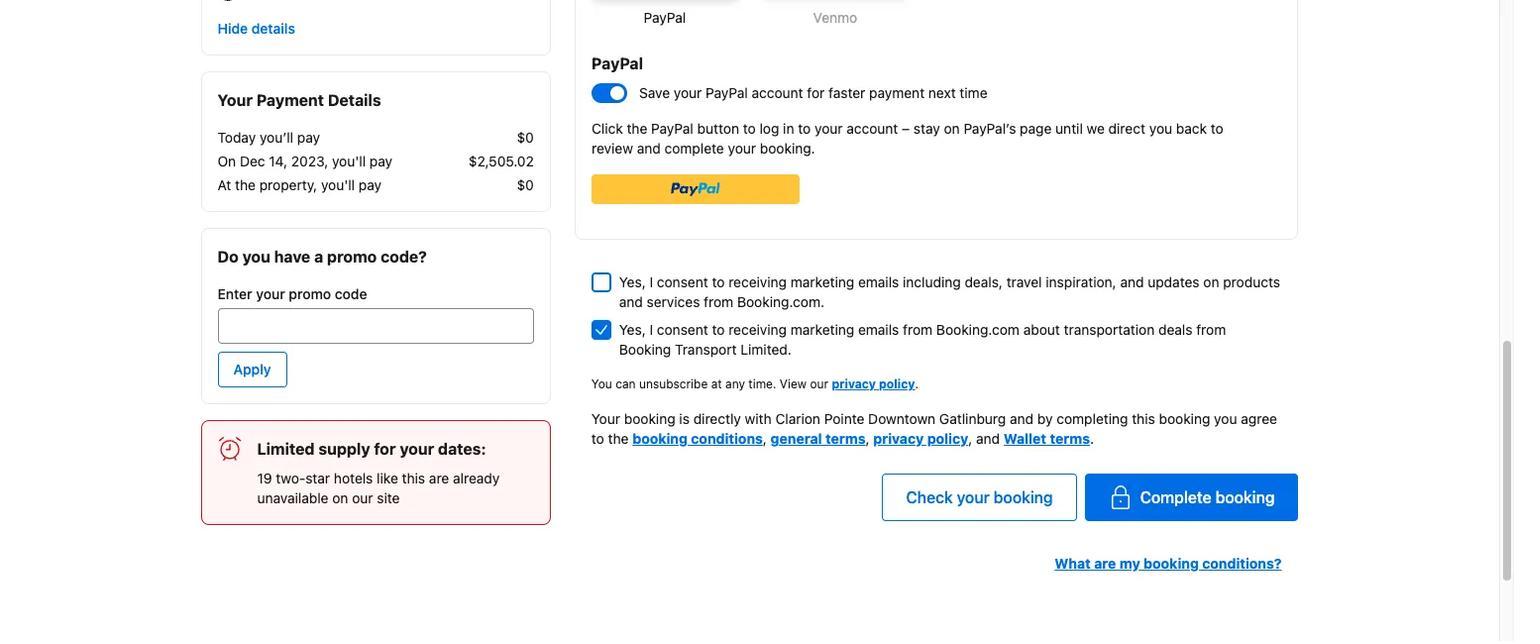 Task type: describe. For each thing, give the bounding box(es) containing it.
what
[[1055, 555, 1091, 572]]

what are my booking conditions? link
[[1055, 555, 1282, 572]]

booking conditions link
[[633, 430, 763, 447]]

complete
[[1141, 489, 1212, 507]]

0 vertical spatial you'll
[[332, 152, 366, 169]]

our inside 19 two-star hotels like this are already unavailable on our site
[[352, 489, 373, 506]]

2 horizontal spatial from
[[1197, 321, 1227, 338]]

you
[[592, 377, 613, 392]]

code?
[[381, 247, 427, 265]]

complete booking button
[[1085, 474, 1299, 522]]

your for check
[[957, 489, 990, 507]]

enter
[[218, 285, 252, 302]]

deals,
[[965, 274, 1003, 290]]

to for and
[[712, 274, 725, 290]]

for
[[374, 440, 396, 458]]

details
[[328, 91, 381, 109]]

conditions
[[691, 430, 763, 447]]

dec
[[240, 152, 265, 169]]

wallet terms link
[[1004, 430, 1091, 447]]

0 horizontal spatial you
[[242, 247, 270, 265]]

booking
[[619, 341, 671, 358]]

14,
[[269, 152, 288, 169]]

site
[[377, 489, 400, 506]]

1 vertical spatial are
[[1095, 555, 1117, 572]]

your booking is directly with clarion pointe downtown gatlinburg and by completing this booking you agree to the
[[592, 410, 1278, 447]]

at
[[712, 377, 722, 392]]

yes, for yes, i consent to receiving marketing emails from booking.com about transportation deals from booking transport limited.
[[619, 321, 646, 338]]

limited supply  for your dates: status
[[201, 420, 551, 525]]

gatlinburg
[[940, 410, 1007, 427]]

unsubscribe
[[639, 377, 708, 392]]

consent for limited.
[[657, 321, 709, 338]]

1 , from the left
[[763, 430, 767, 447]]

details
[[252, 19, 295, 36]]

property,
[[260, 176, 317, 193]]

time.
[[749, 377, 777, 392]]

hotels
[[334, 470, 373, 486]]

receiving for limited.
[[729, 321, 787, 338]]

$0 for today you'll pay
[[517, 129, 534, 145]]

0 vertical spatial privacy
[[832, 377, 876, 392]]

your for your booking is directly with clarion pointe downtown gatlinburg and by completing this booking you agree to the
[[592, 410, 621, 427]]

wallet
[[1004, 430, 1047, 447]]

this inside 19 two-star hotels like this are already unavailable on our site
[[402, 470, 425, 486]]

check
[[907, 489, 953, 507]]

check your booking button
[[883, 474, 1077, 522]]

agree
[[1242, 410, 1278, 427]]

today you'll pay
[[218, 129, 320, 145]]

limited
[[257, 440, 315, 458]]

about
[[1024, 321, 1061, 338]]

updates
[[1148, 274, 1200, 290]]

are inside 19 two-star hotels like this are already unavailable on our site
[[429, 470, 449, 486]]

directly
[[694, 410, 742, 427]]

enter your promo code
[[218, 285, 367, 302]]

complete booking
[[1141, 489, 1275, 507]]

on
[[218, 152, 236, 169]]

1 vertical spatial you'll
[[321, 176, 355, 193]]

booking.com.
[[738, 293, 825, 310]]

clarion
[[776, 410, 821, 427]]

completing
[[1057, 410, 1129, 427]]

booking inside "button"
[[1216, 489, 1275, 507]]

1 vertical spatial promo
[[289, 285, 331, 302]]

dates:
[[438, 440, 487, 458]]

emails for from
[[859, 321, 900, 338]]

your for your payment details
[[218, 91, 253, 109]]

you can unsubscribe at any time. view our privacy policy .
[[592, 377, 919, 392]]

booking down is
[[633, 430, 688, 447]]

your inside status
[[400, 440, 434, 458]]

your for enter
[[256, 285, 285, 302]]

$2,505.02
[[469, 152, 534, 169]]

general
[[771, 430, 823, 447]]

today
[[218, 129, 256, 145]]

pointe
[[825, 410, 865, 427]]

on dec 14, 2023, you'll pay
[[218, 152, 393, 169]]

is
[[680, 410, 690, 427]]

0 horizontal spatial policy
[[880, 377, 916, 392]]

on inside 19 two-star hotels like this are already unavailable on our site
[[332, 489, 348, 506]]

3 , from the left
[[969, 430, 973, 447]]

at
[[218, 176, 231, 193]]

2023,
[[291, 152, 328, 169]]

at the property, you'll pay
[[218, 176, 382, 193]]

already
[[453, 470, 500, 486]]

1 horizontal spatial from
[[903, 321, 933, 338]]

transportation
[[1064, 321, 1155, 338]]

1 terms from the left
[[826, 430, 866, 447]]

i for yes, i consent to receiving marketing emails from booking.com about transportation deals from booking transport limited.
[[650, 321, 653, 338]]

like
[[377, 470, 398, 486]]

1 vertical spatial pay
[[370, 152, 393, 169]]

yes, for yes, i consent to receiving marketing emails including deals, travel inspiration, and updates on products and services from booking.com.
[[619, 274, 646, 290]]

any
[[726, 377, 746, 392]]

1 vertical spatial policy
[[928, 430, 969, 447]]

2 , from the left
[[866, 430, 870, 447]]

2 terms from the left
[[1050, 430, 1091, 447]]

booking right my
[[1144, 555, 1200, 572]]

payment
[[257, 91, 324, 109]]

and left services
[[619, 293, 643, 310]]



Task type: locate. For each thing, give the bounding box(es) containing it.
to for limited.
[[712, 321, 725, 338]]

the inside 'your booking is directly with clarion pointe downtown gatlinburg and by completing this booking you agree to the'
[[608, 430, 629, 447]]

0 horizontal spatial our
[[352, 489, 373, 506]]

this inside 'your booking is directly with clarion pointe downtown gatlinburg and by completing this booking you agree to the'
[[1132, 410, 1156, 427]]

your inside 'your booking is directly with clarion pointe downtown gatlinburg and by completing this booking you agree to the'
[[592, 410, 621, 427]]

yes, i consent to receiving marketing emails from booking.com about transportation deals from booking transport limited.
[[619, 321, 1227, 358]]

. down completing
[[1091, 430, 1095, 447]]

. up downtown
[[916, 377, 919, 392]]

2 horizontal spatial ,
[[969, 430, 973, 447]]

your right check
[[957, 489, 990, 507]]

this right completing
[[1132, 410, 1156, 427]]

on right updates at right
[[1204, 274, 1220, 290]]

pay up "2023,"
[[297, 129, 320, 145]]

consent inside the yes, i consent to receiving marketing emails from booking.com about transportation deals from booking transport limited.
[[657, 321, 709, 338]]

two-
[[276, 470, 306, 486]]

0 vertical spatial privacy policy link
[[832, 377, 916, 392]]

booking.com
[[937, 321, 1020, 338]]

limited supply  for your dates:
[[257, 440, 487, 458]]

my
[[1120, 555, 1141, 572]]

2 vertical spatial pay
[[359, 176, 382, 193]]

0 vertical spatial policy
[[880, 377, 916, 392]]

on down hotels
[[332, 489, 348, 506]]

1 marketing from the top
[[791, 274, 855, 290]]

0 vertical spatial receiving
[[729, 274, 787, 290]]

the right at
[[235, 176, 256, 193]]

0 vertical spatial marketing
[[791, 274, 855, 290]]

the down can in the left bottom of the page
[[608, 430, 629, 447]]

$0 down $2,505.02
[[517, 176, 534, 193]]

policy
[[880, 377, 916, 392], [928, 430, 969, 447]]

on
[[1204, 274, 1220, 290], [332, 489, 348, 506]]

promo down a
[[289, 285, 331, 302]]

you
[[242, 247, 270, 265], [1215, 410, 1238, 427]]

0 vertical spatial promo
[[327, 247, 377, 265]]

view
[[780, 377, 807, 392]]

$0
[[517, 129, 534, 145], [517, 176, 534, 193]]

have
[[274, 247, 311, 265]]

general terms link
[[771, 430, 866, 447]]

i inside yes, i consent to receiving marketing emails including deals, travel inspiration, and updates on products and services from booking.com.
[[650, 274, 653, 290]]

terms down pointe
[[826, 430, 866, 447]]

receiving
[[729, 274, 787, 290], [729, 321, 787, 338]]

emails inside yes, i consent to receiving marketing emails including deals, travel inspiration, and updates on products and services from booking.com.
[[859, 274, 900, 290]]

your down you
[[592, 410, 621, 427]]

1 receiving from the top
[[729, 274, 787, 290]]

yes,
[[619, 274, 646, 290], [619, 321, 646, 338]]

receiving inside the yes, i consent to receiving marketing emails from booking.com about transportation deals from booking transport limited.
[[729, 321, 787, 338]]

0 horizontal spatial your
[[218, 91, 253, 109]]

emails left including
[[859, 274, 900, 290]]

marketing down booking.com.
[[791, 321, 855, 338]]

marketing for from
[[791, 321, 855, 338]]

to inside 'your booking is directly with clarion pointe downtown gatlinburg and by completing this booking you agree to the'
[[592, 430, 605, 447]]

1 vertical spatial privacy policy link
[[874, 430, 969, 447]]

what are my booking conditions?
[[1055, 555, 1282, 572]]

booking up conditions?
[[1216, 489, 1275, 507]]

19
[[257, 470, 272, 486]]

1 horizontal spatial your
[[400, 440, 434, 458]]

your right enter
[[256, 285, 285, 302]]

you right do
[[242, 247, 270, 265]]

0 horizontal spatial ,
[[763, 430, 767, 447]]

from
[[704, 293, 734, 310], [903, 321, 933, 338], [1197, 321, 1227, 338]]

receiving up the limited.
[[729, 321, 787, 338]]

1 vertical spatial you
[[1215, 410, 1238, 427]]

,
[[763, 430, 767, 447], [866, 430, 870, 447], [969, 430, 973, 447]]

0 horizontal spatial this
[[402, 470, 425, 486]]

your
[[218, 91, 253, 109], [592, 410, 621, 427]]

1 vertical spatial your
[[400, 440, 434, 458]]

privacy
[[832, 377, 876, 392], [874, 430, 924, 447]]

consent for and
[[657, 274, 709, 290]]

policy up downtown
[[880, 377, 916, 392]]

0 vertical spatial pay
[[297, 129, 320, 145]]

consent
[[657, 274, 709, 290], [657, 321, 709, 338]]

pay
[[297, 129, 320, 145], [370, 152, 393, 169], [359, 176, 382, 193]]

consent down services
[[657, 321, 709, 338]]

booking
[[624, 410, 676, 427], [1160, 410, 1211, 427], [633, 430, 688, 447], [994, 489, 1054, 507], [1216, 489, 1275, 507], [1144, 555, 1200, 572]]

do
[[218, 247, 239, 265]]

0 vertical spatial the
[[235, 176, 256, 193]]

$0 for at the property, you'll pay
[[517, 176, 534, 193]]

from down yes, i consent to receiving marketing emails including deals, travel inspiration, and updates on products and services from booking.com.
[[903, 321, 933, 338]]

$0 up $2,505.02
[[517, 129, 534, 145]]

booking down wallet
[[994, 489, 1054, 507]]

privacy down downtown
[[874, 430, 924, 447]]

0 horizontal spatial on
[[332, 489, 348, 506]]

promo
[[327, 247, 377, 265], [289, 285, 331, 302]]

, down 'with'
[[763, 430, 767, 447]]

0 vertical spatial this
[[1132, 410, 1156, 427]]

2 receiving from the top
[[729, 321, 787, 338]]

transport
[[675, 341, 737, 358]]

booking conditions , general terms , privacy policy , and wallet terms .
[[633, 430, 1095, 447]]

to inside yes, i consent to receiving marketing emails including deals, travel inspiration, and updates on products and services from booking.com.
[[712, 274, 725, 290]]

19 two-star hotels like this are already unavailable on our site
[[257, 470, 500, 506]]

0 horizontal spatial your
[[256, 285, 285, 302]]

1 vertical spatial .
[[1091, 430, 1095, 447]]

from right the 'deals' in the right bottom of the page
[[1197, 321, 1227, 338]]

2 vertical spatial your
[[957, 489, 990, 507]]

a
[[314, 247, 323, 265]]

from right services
[[704, 293, 734, 310]]

marketing up booking.com.
[[791, 274, 855, 290]]

0 vertical spatial emails
[[859, 274, 900, 290]]

1 consent from the top
[[657, 274, 709, 290]]

1 vertical spatial our
[[352, 489, 373, 506]]

privacy policy link down downtown
[[874, 430, 969, 447]]

1 vertical spatial yes,
[[619, 321, 646, 338]]

0 vertical spatial your
[[256, 285, 285, 302]]

1 vertical spatial on
[[332, 489, 348, 506]]

emails inside the yes, i consent to receiving marketing emails from booking.com about transportation deals from booking transport limited.
[[859, 321, 900, 338]]

are
[[429, 470, 449, 486], [1095, 555, 1117, 572]]

you left agree
[[1215, 410, 1238, 427]]

and down gatlinburg at the right bottom of the page
[[977, 430, 1001, 447]]

this
[[1132, 410, 1156, 427], [402, 470, 425, 486]]

0 horizontal spatial terms
[[826, 430, 866, 447]]

0 vertical spatial you
[[242, 247, 270, 265]]

terms down completing
[[1050, 430, 1091, 447]]

apply button
[[218, 352, 287, 387]]

1 horizontal spatial are
[[1095, 555, 1117, 572]]

0 vertical spatial on
[[1204, 274, 1220, 290]]

1 horizontal spatial the
[[608, 430, 629, 447]]

1 yes, from the top
[[619, 274, 646, 290]]

conditions?
[[1203, 555, 1282, 572]]

to inside the yes, i consent to receiving marketing emails from booking.com about transportation deals from booking transport limited.
[[712, 321, 725, 338]]

0 vertical spatial are
[[429, 470, 449, 486]]

1 horizontal spatial .
[[1091, 430, 1095, 447]]

2 yes, from the top
[[619, 321, 646, 338]]

policy down gatlinburg at the right bottom of the page
[[928, 430, 969, 447]]

privacy policy link up downtown
[[832, 377, 916, 392]]

consent inside yes, i consent to receiving marketing emails including deals, travel inspiration, and updates on products and services from booking.com.
[[657, 274, 709, 290]]

check your booking
[[907, 489, 1054, 507]]

0 horizontal spatial .
[[916, 377, 919, 392]]

emails down yes, i consent to receiving marketing emails including deals, travel inspiration, and updates on products and services from booking.com.
[[859, 321, 900, 338]]

pay down on dec 14, 2023, you'll pay
[[359, 176, 382, 193]]

0 vertical spatial our
[[810, 377, 829, 392]]

marketing
[[791, 274, 855, 290], [791, 321, 855, 338]]

yes, inside the yes, i consent to receiving marketing emails from booking.com about transportation deals from booking transport limited.
[[619, 321, 646, 338]]

0 vertical spatial your
[[218, 91, 253, 109]]

emails
[[859, 274, 900, 290], [859, 321, 900, 338]]

products
[[1224, 274, 1281, 290]]

from inside yes, i consent to receiving marketing emails including deals, travel inspiration, and updates on products and services from booking.com.
[[704, 293, 734, 310]]

1 horizontal spatial terms
[[1050, 430, 1091, 447]]

booking left agree
[[1160, 410, 1211, 427]]

our down hotels
[[352, 489, 373, 506]]

and inside 'your booking is directly with clarion pointe downtown gatlinburg and by completing this booking you agree to the'
[[1010, 410, 1034, 427]]

star
[[306, 470, 330, 486]]

you'll right "2023,"
[[332, 152, 366, 169]]

your inside button
[[957, 489, 990, 507]]

privacy policy link
[[832, 377, 916, 392], [874, 430, 969, 447]]

0 vertical spatial .
[[916, 377, 919, 392]]

privacy up pointe
[[832, 377, 876, 392]]

are down dates:
[[429, 470, 449, 486]]

receiving inside yes, i consent to receiving marketing emails including deals, travel inspiration, and updates on products and services from booking.com.
[[729, 274, 787, 290]]

apply
[[233, 361, 271, 377]]

and up wallet
[[1010, 410, 1034, 427]]

your up today
[[218, 91, 253, 109]]

i
[[650, 274, 653, 290], [650, 321, 653, 338]]

1 horizontal spatial our
[[810, 377, 829, 392]]

are left my
[[1095, 555, 1117, 572]]

1 vertical spatial i
[[650, 321, 653, 338]]

1 horizontal spatial your
[[592, 410, 621, 427]]

0 vertical spatial to
[[712, 274, 725, 290]]

1 vertical spatial your
[[592, 410, 621, 427]]

hide
[[218, 19, 248, 36]]

you'll
[[260, 129, 294, 145]]

1 vertical spatial emails
[[859, 321, 900, 338]]

.
[[916, 377, 919, 392], [1091, 430, 1095, 447]]

and left updates at right
[[1121, 274, 1145, 290]]

1 horizontal spatial policy
[[928, 430, 969, 447]]

booking inside button
[[994, 489, 1054, 507]]

1 vertical spatial $0
[[517, 176, 534, 193]]

1 emails from the top
[[859, 274, 900, 290]]

receiving for and
[[729, 274, 787, 290]]

1 vertical spatial privacy
[[874, 430, 924, 447]]

1 vertical spatial marketing
[[791, 321, 855, 338]]

our right view
[[810, 377, 829, 392]]

1 i from the top
[[650, 274, 653, 290]]

downtown
[[869, 410, 936, 427]]

1 vertical spatial consent
[[657, 321, 709, 338]]

0 horizontal spatial from
[[704, 293, 734, 310]]

1 vertical spatial this
[[402, 470, 425, 486]]

yes, inside yes, i consent to receiving marketing emails including deals, travel inspiration, and updates on products and services from booking.com.
[[619, 274, 646, 290]]

can
[[616, 377, 636, 392]]

0 vertical spatial consent
[[657, 274, 709, 290]]

marketing inside yes, i consent to receiving marketing emails including deals, travel inspiration, and updates on products and services from booking.com.
[[791, 274, 855, 290]]

yes, i consent to receiving marketing emails including deals, travel inspiration, and updates on products and services from booking.com.
[[619, 274, 1281, 310]]

marketing for including
[[791, 274, 855, 290]]

1 $0 from the top
[[517, 129, 534, 145]]

1 horizontal spatial ,
[[866, 430, 870, 447]]

including
[[903, 274, 961, 290]]

inspiration,
[[1046, 274, 1117, 290]]

, down downtown
[[866, 430, 870, 447]]

hide details button
[[210, 11, 303, 46]]

your payment details
[[218, 91, 381, 109]]

2 vertical spatial to
[[592, 430, 605, 447]]

you inside 'your booking is directly with clarion pointe downtown gatlinburg and by completing this booking you agree to the'
[[1215, 410, 1238, 427]]

supply
[[319, 440, 370, 458]]

unavailable
[[257, 489, 329, 506]]

i for yes, i consent to receiving marketing emails including deals, travel inspiration, and updates on products and services from booking.com.
[[650, 274, 653, 290]]

deals
[[1159, 321, 1193, 338]]

consent up services
[[657, 274, 709, 290]]

2 i from the top
[[650, 321, 653, 338]]

emails for including
[[859, 274, 900, 290]]

you'll down "2023,"
[[321, 176, 355, 193]]

your right for
[[400, 440, 434, 458]]

marketing inside the yes, i consent to receiving marketing emails from booking.com about transportation deals from booking transport limited.
[[791, 321, 855, 338]]

1 horizontal spatial on
[[1204, 274, 1220, 290]]

by
[[1038, 410, 1053, 427]]

hide details
[[218, 19, 295, 36]]

booking left is
[[624, 410, 676, 427]]

1 horizontal spatial you
[[1215, 410, 1238, 427]]

2 $0 from the top
[[517, 176, 534, 193]]

0 vertical spatial yes,
[[619, 274, 646, 290]]

with
[[745, 410, 772, 427]]

code
[[335, 285, 367, 302]]

do you have a promo code?
[[218, 247, 427, 265]]

this right like
[[402, 470, 425, 486]]

receiving up booking.com.
[[729, 274, 787, 290]]

i up booking
[[650, 321, 653, 338]]

i inside the yes, i consent to receiving marketing emails from booking.com about transportation deals from booking transport limited.
[[650, 321, 653, 338]]

2 consent from the top
[[657, 321, 709, 338]]

0 horizontal spatial the
[[235, 176, 256, 193]]

1 vertical spatial the
[[608, 430, 629, 447]]

2 marketing from the top
[[791, 321, 855, 338]]

pay down details
[[370, 152, 393, 169]]

2 horizontal spatial your
[[957, 489, 990, 507]]

0 vertical spatial i
[[650, 274, 653, 290]]

travel
[[1007, 274, 1043, 290]]

2 emails from the top
[[859, 321, 900, 338]]

on inside yes, i consent to receiving marketing emails including deals, travel inspiration, and updates on products and services from booking.com.
[[1204, 274, 1220, 290]]

i up services
[[650, 274, 653, 290]]

limited.
[[741, 341, 792, 358]]

, down gatlinburg at the right bottom of the page
[[969, 430, 973, 447]]

0 horizontal spatial are
[[429, 470, 449, 486]]

1 horizontal spatial this
[[1132, 410, 1156, 427]]

1 vertical spatial receiving
[[729, 321, 787, 338]]

promo right a
[[327, 247, 377, 265]]

0 vertical spatial $0
[[517, 129, 534, 145]]

services
[[647, 293, 700, 310]]

Enter your promo code text field
[[218, 308, 534, 344]]

1 vertical spatial to
[[712, 321, 725, 338]]



Task type: vqa. For each thing, say whether or not it's contained in the screenshot.
code?
yes



